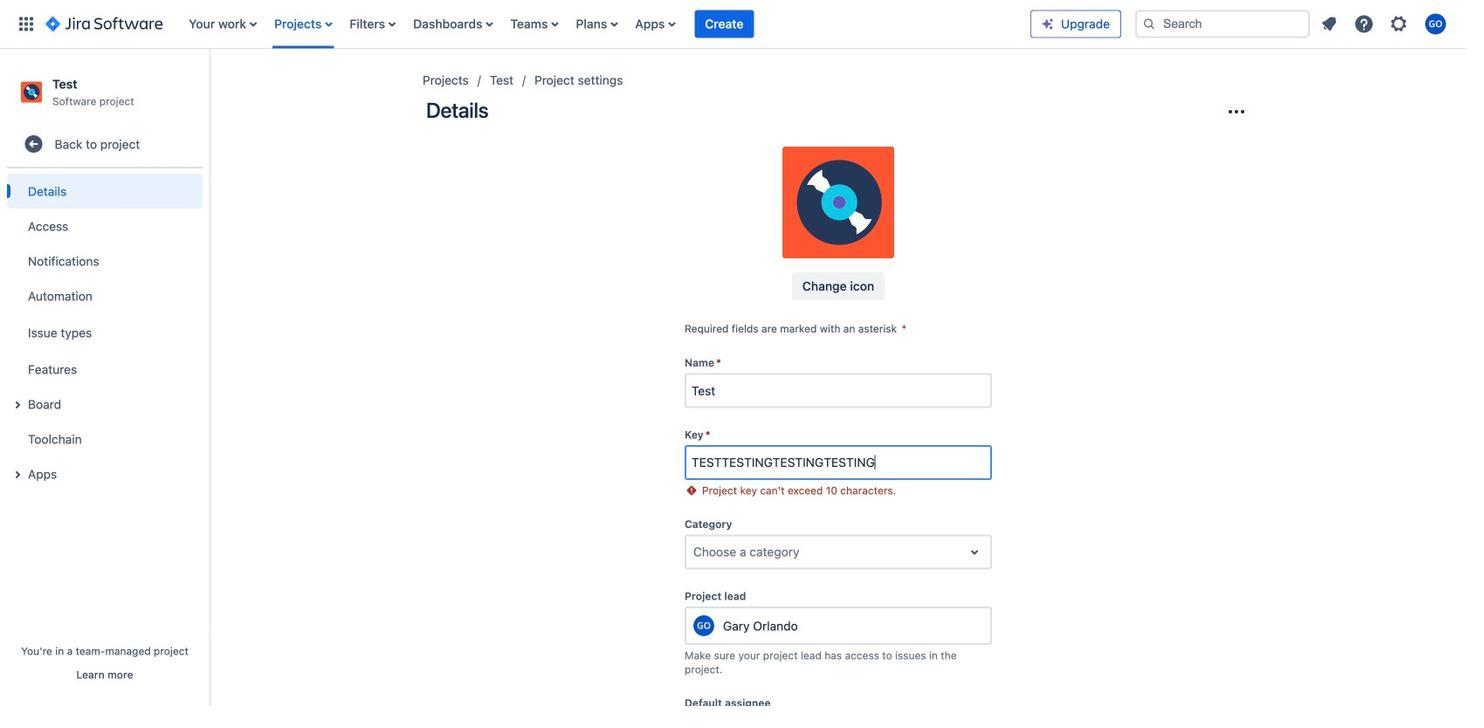 Task type: describe. For each thing, give the bounding box(es) containing it.
1 horizontal spatial list
[[1314, 8, 1457, 40]]

0 horizontal spatial list
[[180, 0, 1031, 48]]

expand image
[[7, 395, 28, 416]]

expand image
[[7, 465, 28, 486]]

error image
[[685, 484, 699, 498]]

open image
[[964, 542, 985, 563]]

notifications image
[[1319, 14, 1340, 34]]

sidebar element
[[0, 49, 210, 707]]

search image
[[1142, 17, 1156, 31]]

sidebar navigation image
[[190, 70, 229, 105]]

project avatar image
[[783, 147, 894, 259]]



Task type: vqa. For each thing, say whether or not it's contained in the screenshot.
group
yes



Task type: locate. For each thing, give the bounding box(es) containing it.
list item
[[695, 0, 754, 48]]

group
[[7, 169, 203, 497]]

None search field
[[1135, 10, 1310, 38]]

None text field
[[693, 544, 697, 561]]

settings image
[[1389, 14, 1410, 34]]

Search field
[[1135, 10, 1310, 38]]

more image
[[1226, 101, 1247, 122]]

jira software image
[[45, 14, 163, 34], [45, 14, 163, 34]]

help image
[[1354, 14, 1375, 34]]

primary element
[[10, 0, 1031, 48]]

list
[[180, 0, 1031, 48], [1314, 8, 1457, 40]]

banner
[[0, 0, 1467, 49]]

group inside "sidebar" 'element'
[[7, 169, 203, 497]]

your profile and settings image
[[1425, 14, 1446, 34]]

appswitcher icon image
[[16, 14, 37, 34]]

None field
[[686, 375, 990, 407], [686, 447, 990, 479], [686, 375, 990, 407], [686, 447, 990, 479]]



